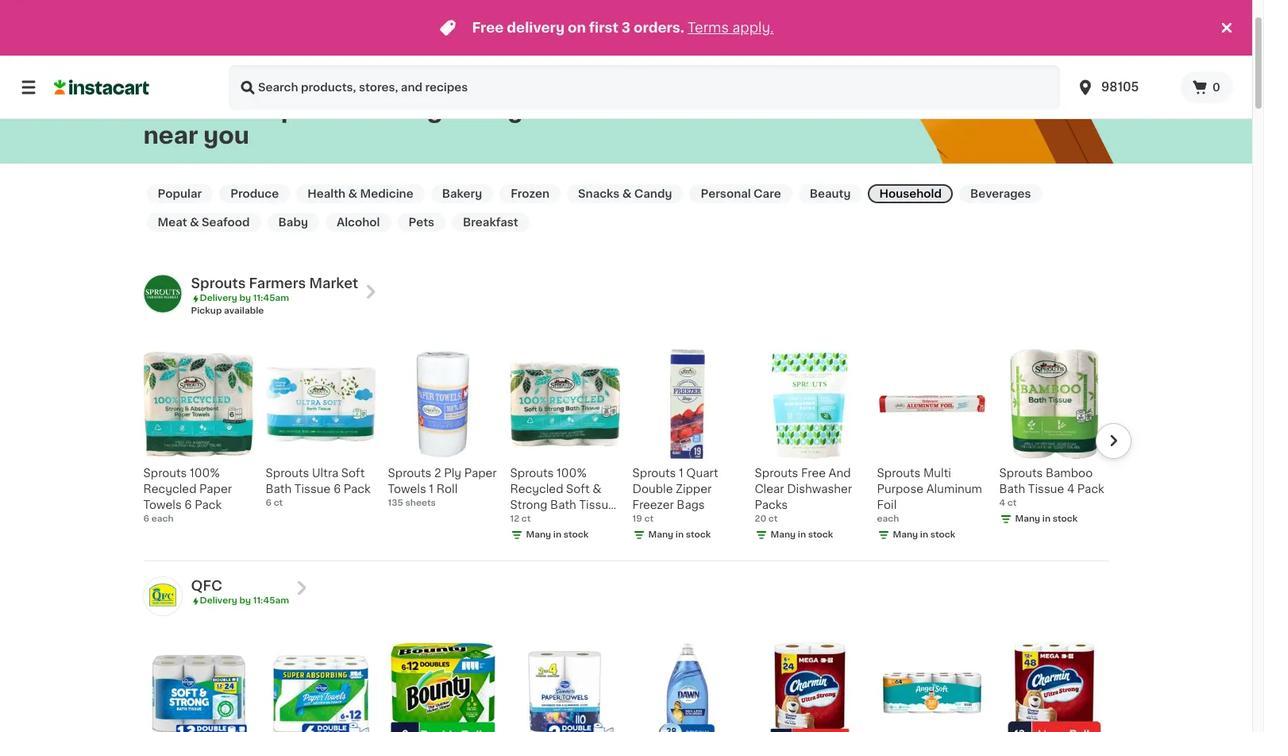 Task type: locate. For each thing, give the bounding box(es) containing it.
delivery by 11:45am up available at the top left of the page
[[200, 294, 289, 303]]

delivery by 11:45am down qfc
[[200, 597, 289, 605]]

sprouts inside sprouts 1 quart double zipper freezer bags 19 ct
[[633, 468, 676, 479]]

grocery
[[427, 98, 523, 121]]

pets
[[409, 217, 435, 228]]

recycled
[[143, 484, 197, 495], [510, 484, 564, 495]]

1 horizontal spatial bath
[[551, 500, 577, 511]]

0 horizontal spatial 4
[[1000, 499, 1006, 508]]

1 by from the top
[[239, 294, 251, 303]]

0 horizontal spatial towels
[[143, 500, 182, 511]]

delivery down qfc
[[200, 597, 237, 605]]

1 up zipper
[[679, 468, 684, 479]]

bakery
[[442, 188, 482, 199]]

delivery by 11:45am
[[200, 294, 289, 303], [200, 597, 289, 605]]

100% inside sprouts 100% recycled soft & strong bath tissue 12 pack
[[557, 468, 587, 479]]

1 vertical spatial towels
[[143, 500, 182, 511]]

many in stock for sprouts free and clear dishwasher packs
[[771, 531, 834, 539]]

paper
[[464, 468, 497, 479], [199, 484, 232, 495]]

stock down sprouts free and clear dishwasher packs 20 ct
[[808, 531, 834, 539]]

strong
[[510, 500, 548, 511]]

towels inside sprouts 100% recycled paper towels 6 pack 6 each
[[143, 500, 182, 511]]

0 horizontal spatial each
[[151, 515, 174, 523]]

sprouts farmers market
[[191, 277, 358, 290]]

0 horizontal spatial free
[[472, 21, 504, 34]]

sprouts inside sprouts free and clear dishwasher packs 20 ct
[[755, 468, 799, 479]]

sprouts for sprouts bamboo bath tissue 4 pack 4 ct
[[1000, 468, 1043, 479]]

2 100% from the left
[[557, 468, 587, 479]]

0 vertical spatial delivery
[[200, 294, 237, 303]]

many in stock down sprouts 100% recycled soft & strong bath tissue 12 pack
[[526, 531, 589, 539]]

many in stock for sprouts multi purpose aluminum foil
[[893, 531, 956, 539]]

tissue down ultra
[[295, 484, 331, 495]]

1 horizontal spatial free
[[801, 468, 826, 479]]

0 horizontal spatial recycled
[[143, 484, 197, 495]]

1 horizontal spatial recycled
[[510, 484, 564, 495]]

2 by from the top
[[239, 597, 251, 605]]

many down freezer
[[649, 531, 674, 539]]

sprouts
[[191, 277, 246, 290], [143, 468, 187, 479], [266, 468, 309, 479], [388, 468, 432, 479], [510, 468, 554, 479], [633, 468, 676, 479], [755, 468, 799, 479], [877, 468, 921, 479], [1000, 468, 1043, 479]]

frozen
[[511, 188, 550, 199]]

1 delivery by 11:45am from the top
[[200, 294, 289, 303]]

0 vertical spatial 4
[[1067, 484, 1075, 495]]

0 horizontal spatial paper
[[199, 484, 232, 495]]

1 horizontal spatial 1
[[679, 468, 684, 479]]

farmers
[[249, 277, 306, 290]]

recycled inside sprouts 100% recycled paper towels 6 pack 6 each
[[143, 484, 197, 495]]

sprouts inside sprouts multi purpose aluminum foil each
[[877, 468, 921, 479]]

0 vertical spatial free
[[472, 21, 504, 34]]

stock
[[1053, 515, 1078, 523], [564, 531, 589, 539], [686, 531, 711, 539], [808, 531, 834, 539], [931, 531, 956, 539]]

pack inside sprouts 100% recycled soft & strong bath tissue 12 pack
[[525, 516, 552, 527]]

delivery up the pickup available
[[200, 294, 237, 303]]

stores
[[529, 98, 605, 121]]

pack
[[344, 484, 371, 495], [1078, 484, 1105, 495], [195, 500, 222, 511], [525, 516, 552, 527]]

stock for sprouts free and clear dishwasher packs
[[808, 531, 834, 539]]

many down packs
[[771, 531, 796, 539]]

in down bags
[[676, 531, 684, 539]]

1 vertical spatial delivery by 11:45am
[[200, 597, 289, 605]]

sprouts inside sprouts 100% recycled soft & strong bath tissue 12 pack
[[510, 468, 554, 479]]

0 horizontal spatial bath
[[266, 484, 292, 495]]

1 horizontal spatial 100%
[[557, 468, 587, 479]]

100%
[[190, 468, 220, 479], [557, 468, 587, 479]]

household inside household products at grocery stores near you
[[143, 98, 276, 121]]

0 vertical spatial 1
[[679, 468, 684, 479]]

& left double
[[593, 484, 602, 495]]

100% inside sprouts 100% recycled paper towels 6 pack 6 each
[[190, 468, 220, 479]]

tissue left freezer
[[579, 500, 616, 511]]

0 horizontal spatial 1
[[429, 484, 434, 495]]

sprouts for sprouts 1 quart double zipper freezer bags 19 ct
[[633, 468, 676, 479]]

ct inside sprouts 1 quart double zipper freezer bags 19 ct
[[645, 515, 654, 523]]

sprouts for sprouts 100% recycled paper towels 6 pack 6 each
[[143, 468, 187, 479]]

0 vertical spatial delivery by 11:45am
[[200, 294, 289, 303]]

sprouts 100% recycled soft & strong bath tissue 12 pack
[[510, 468, 616, 527]]

2 12 from the top
[[510, 516, 522, 527]]

qfc image
[[143, 577, 182, 616]]

12 ct
[[510, 515, 531, 523]]

& for meat
[[190, 217, 199, 228]]

in for sprouts 1 quart double zipper freezer bags
[[676, 531, 684, 539]]

alcohol link
[[326, 213, 391, 232]]

0 vertical spatial household
[[143, 98, 276, 121]]

many in stock
[[1016, 515, 1078, 523], [526, 531, 589, 539], [649, 531, 711, 539], [771, 531, 834, 539], [893, 531, 956, 539]]

many for sprouts 100% recycled soft & strong bath tissue 12 pack
[[526, 531, 551, 539]]

orders.
[[634, 21, 685, 34]]

soft inside sprouts ultra soft bath tissue 6 pack 6 ct
[[341, 468, 365, 479]]

recycled inside sprouts 100% recycled soft & strong bath tissue 12 pack
[[510, 484, 564, 495]]

1 vertical spatial by
[[239, 597, 251, 605]]

multi
[[924, 468, 952, 479]]

popular link
[[147, 184, 213, 203]]

1 horizontal spatial towels
[[388, 484, 426, 495]]

health
[[308, 188, 346, 199]]

sprouts inside sprouts 2 ply paper towels 1 roll 135 sheets
[[388, 468, 432, 479]]

meat
[[158, 217, 187, 228]]

100% for paper
[[190, 468, 220, 479]]

ct
[[274, 499, 283, 508], [1008, 499, 1017, 508], [522, 515, 531, 523], [645, 515, 654, 523], [769, 515, 778, 523]]

2 each from the left
[[877, 515, 900, 523]]

produce link
[[219, 184, 290, 203]]

many down 12 ct
[[526, 531, 551, 539]]

None search field
[[229, 65, 1060, 110]]

stock down sprouts 100% recycled soft & strong bath tissue 12 pack
[[564, 531, 589, 539]]

meat & seafood
[[158, 217, 250, 228]]

instacart logo image
[[54, 78, 149, 97]]

4
[[1067, 484, 1075, 495], [1000, 499, 1006, 508]]

1 100% from the left
[[190, 468, 220, 479]]

health & medicine link
[[296, 184, 425, 203]]

produce
[[231, 188, 279, 199]]

1 12 from the top
[[510, 515, 520, 523]]

1 each from the left
[[151, 515, 174, 523]]

1 vertical spatial delivery
[[200, 597, 237, 605]]

personal care link
[[690, 184, 792, 203]]

each down foil
[[877, 515, 900, 523]]

in for sprouts free and clear dishwasher packs
[[798, 531, 806, 539]]

sprouts for sprouts ultra soft bath tissue 6 pack 6 ct
[[266, 468, 309, 479]]

tissue
[[295, 484, 331, 495], [1029, 484, 1065, 495], [579, 500, 616, 511]]

0 vertical spatial paper
[[464, 468, 497, 479]]

sprouts inside sprouts ultra soft bath tissue 6 pack 6 ct
[[266, 468, 309, 479]]

1 vertical spatial free
[[801, 468, 826, 479]]

you
[[203, 124, 249, 147]]

0 vertical spatial soft
[[341, 468, 365, 479]]

pack inside sprouts ultra soft bath tissue 6 pack 6 ct
[[344, 484, 371, 495]]

12 inside sprouts 100% recycled soft & strong bath tissue 12 pack
[[510, 516, 522, 527]]

sprouts for sprouts 2 ply paper towels 1 roll 135 sheets
[[388, 468, 432, 479]]

0 horizontal spatial tissue
[[295, 484, 331, 495]]

1 delivery from the top
[[200, 294, 237, 303]]

& for health
[[348, 188, 358, 199]]

0 vertical spatial towels
[[388, 484, 426, 495]]

0 horizontal spatial household
[[143, 98, 276, 121]]

2 horizontal spatial bath
[[1000, 484, 1026, 495]]

ct inside the sprouts bamboo bath tissue 4 pack 4 ct
[[1008, 499, 1017, 508]]

1 horizontal spatial each
[[877, 515, 900, 523]]

1 horizontal spatial 4
[[1067, 484, 1075, 495]]

4 right sprouts multi purpose aluminum foil each
[[1000, 499, 1006, 508]]

tissue inside sprouts 100% recycled soft & strong bath tissue 12 pack
[[579, 500, 616, 511]]

household for household products at grocery stores near you
[[143, 98, 276, 121]]

free
[[472, 21, 504, 34], [801, 468, 826, 479]]

2 horizontal spatial tissue
[[1029, 484, 1065, 495]]

in down the sprouts bamboo bath tissue 4 pack 4 ct
[[1043, 515, 1051, 523]]

towels inside sprouts 2 ply paper towels 1 roll 135 sheets
[[388, 484, 426, 495]]

2 11:45am from the top
[[253, 597, 289, 605]]

0
[[1213, 82, 1221, 93]]

1 horizontal spatial household
[[880, 188, 942, 199]]

1 vertical spatial soft
[[566, 484, 590, 495]]

household inside household link
[[880, 188, 942, 199]]

0 horizontal spatial 100%
[[190, 468, 220, 479]]

many in stock down sprouts free and clear dishwasher packs 20 ct
[[771, 531, 834, 539]]

sprouts 2 ply paper towels 1 roll 135 sheets
[[388, 468, 497, 508]]

2 recycled from the left
[[510, 484, 564, 495]]

stock down the sprouts bamboo bath tissue 4 pack 4 ct
[[1053, 515, 1078, 523]]

each inside sprouts multi purpose aluminum foil each
[[877, 515, 900, 523]]

1 vertical spatial 11:45am
[[253, 597, 289, 605]]

in down sprouts 100% recycled soft & strong bath tissue 12 pack
[[554, 531, 562, 539]]

6
[[334, 484, 341, 495], [266, 499, 272, 508], [185, 500, 192, 511], [143, 515, 149, 523]]

1 vertical spatial 1
[[429, 484, 434, 495]]

paper inside sprouts 100% recycled paper towels 6 pack 6 each
[[199, 484, 232, 495]]

sprouts bamboo bath tissue 4 pack 4 ct
[[1000, 468, 1105, 508]]

in down sprouts multi purpose aluminum foil each
[[921, 531, 929, 539]]

1 inside sprouts 2 ply paper towels 1 roll 135 sheets
[[429, 484, 434, 495]]

free left delivery
[[472, 21, 504, 34]]

98105
[[1102, 81, 1139, 93]]

free delivery on first 3 orders. terms apply.
[[472, 21, 774, 34]]

2 98105 button from the left
[[1076, 65, 1172, 110]]

4 down bamboo
[[1067, 484, 1075, 495]]

paper inside sprouts 2 ply paper towels 1 roll 135 sheets
[[464, 468, 497, 479]]

sprouts inside the sprouts bamboo bath tissue 4 pack 4 ct
[[1000, 468, 1043, 479]]

delivery
[[507, 21, 565, 34]]

alcohol
[[337, 217, 380, 228]]

each up qfc icon
[[151, 515, 174, 523]]

personal
[[701, 188, 751, 199]]

in
[[1043, 515, 1051, 523], [554, 531, 562, 539], [676, 531, 684, 539], [798, 531, 806, 539], [921, 531, 929, 539]]

1 recycled from the left
[[143, 484, 197, 495]]

1 horizontal spatial soft
[[566, 484, 590, 495]]

in down sprouts free and clear dishwasher packs 20 ct
[[798, 531, 806, 539]]

& right meat
[[190, 217, 199, 228]]

baby link
[[267, 213, 319, 232]]

many in stock down the sprouts bamboo bath tissue 4 pack 4 ct
[[1016, 515, 1078, 523]]

&
[[348, 188, 358, 199], [623, 188, 632, 199], [190, 217, 199, 228], [593, 484, 602, 495]]

many in stock down bags
[[649, 531, 711, 539]]

0 vertical spatial by
[[239, 294, 251, 303]]

stock down sprouts multi purpose aluminum foil each
[[931, 531, 956, 539]]

sprouts ultra soft bath tissue 6 pack 6 ct
[[266, 468, 371, 508]]

bath inside the sprouts bamboo bath tissue 4 pack 4 ct
[[1000, 484, 1026, 495]]

sprouts farmers market image
[[143, 275, 182, 313]]

towels for sprouts 2 ply paper towels 1 roll
[[388, 484, 426, 495]]

1 horizontal spatial tissue
[[579, 500, 616, 511]]

many down foil
[[893, 531, 918, 539]]

12
[[510, 515, 520, 523], [510, 516, 522, 527]]

free up dishwasher
[[801, 468, 826, 479]]

& inside sprouts 100% recycled soft & strong bath tissue 12 pack
[[593, 484, 602, 495]]

0 horizontal spatial soft
[[341, 468, 365, 479]]

many for sprouts bamboo bath tissue 4 pack
[[1016, 515, 1041, 523]]

free inside sprouts free and clear dishwasher packs 20 ct
[[801, 468, 826, 479]]

1 11:45am from the top
[[253, 294, 289, 303]]

many down the sprouts bamboo bath tissue 4 pack 4 ct
[[1016, 515, 1041, 523]]

household link
[[869, 184, 953, 203]]

0 vertical spatial 11:45am
[[253, 294, 289, 303]]

tissue down bamboo
[[1029, 484, 1065, 495]]

in for sprouts 100% recycled soft & strong bath tissue 12 pack
[[554, 531, 562, 539]]

98105 button
[[1067, 65, 1181, 110], [1076, 65, 1172, 110]]

bath inside sprouts ultra soft bath tissue 6 pack 6 ct
[[266, 484, 292, 495]]

many for sprouts free and clear dishwasher packs
[[771, 531, 796, 539]]

1 vertical spatial paper
[[199, 484, 232, 495]]

1 vertical spatial household
[[880, 188, 942, 199]]

many in stock down sprouts multi purpose aluminum foil each
[[893, 531, 956, 539]]

delivery
[[200, 294, 237, 303], [200, 597, 237, 605]]

& right health
[[348, 188, 358, 199]]

sprouts inside sprouts 100% recycled paper towels 6 pack 6 each
[[143, 468, 187, 479]]

by
[[239, 294, 251, 303], [239, 597, 251, 605]]

11:45am
[[253, 294, 289, 303], [253, 597, 289, 605]]

each
[[151, 515, 174, 523], [877, 515, 900, 523]]

clear
[[755, 484, 784, 495]]

ply
[[444, 468, 462, 479]]

towels
[[388, 484, 426, 495], [143, 500, 182, 511]]

1 horizontal spatial paper
[[464, 468, 497, 479]]

1
[[679, 468, 684, 479], [429, 484, 434, 495]]

many
[[1016, 515, 1041, 523], [526, 531, 551, 539], [649, 531, 674, 539], [771, 531, 796, 539], [893, 531, 918, 539]]

tissue inside the sprouts bamboo bath tissue 4 pack 4 ct
[[1029, 484, 1065, 495]]

& left candy
[[623, 188, 632, 199]]

1 left roll
[[429, 484, 434, 495]]

stock down bags
[[686, 531, 711, 539]]



Task type: vqa. For each thing, say whether or not it's contained in the screenshot.
Lemon associated with Halls
no



Task type: describe. For each thing, give the bounding box(es) containing it.
1 98105 button from the left
[[1067, 65, 1181, 110]]

stock for sprouts 1 quart double zipper freezer bags
[[686, 531, 711, 539]]

2
[[434, 468, 441, 479]]

household products at grocery stores near you main content
[[0, 0, 1253, 732]]

beauty link
[[799, 184, 862, 203]]

ct inside sprouts free and clear dishwasher packs 20 ct
[[769, 515, 778, 523]]

meat & seafood link
[[147, 213, 261, 232]]

many in stock for sprouts bamboo bath tissue 4 pack
[[1016, 515, 1078, 523]]

0 button
[[1181, 71, 1234, 103]]

pickup available
[[191, 307, 264, 315]]

breakfast
[[463, 217, 518, 228]]

snacks & candy link
[[567, 184, 684, 203]]

many in stock for sprouts 1 quart double zipper freezer bags
[[649, 531, 711, 539]]

stock for sprouts bamboo bath tissue 4 pack
[[1053, 515, 1078, 523]]

1 vertical spatial 4
[[1000, 499, 1006, 508]]

snacks
[[578, 188, 620, 199]]

recycled for strong
[[510, 484, 564, 495]]

seafood
[[202, 217, 250, 228]]

20
[[755, 515, 767, 523]]

snacks & candy
[[578, 188, 672, 199]]

sprouts for sprouts free and clear dishwasher packs 20 ct
[[755, 468, 799, 479]]

3
[[622, 21, 631, 34]]

sprouts 100% recycled paper towels 6 pack 6 each
[[143, 468, 232, 523]]

in for sprouts multi purpose aluminum foil
[[921, 531, 929, 539]]

at
[[397, 98, 422, 121]]

sprouts multi purpose aluminum foil each
[[877, 468, 983, 523]]

sprouts for sprouts 100% recycled soft & strong bath tissue 12 pack
[[510, 468, 554, 479]]

double
[[633, 484, 673, 495]]

pack inside sprouts 100% recycled paper towels 6 pack 6 each
[[195, 500, 222, 511]]

sprouts 1 quart double zipper freezer bags 19 ct
[[633, 468, 719, 523]]

foil
[[877, 500, 897, 511]]

qfc
[[191, 580, 222, 593]]

available
[[224, 307, 264, 315]]

stock for sprouts 100% recycled soft & strong bath tissue 12 pack
[[564, 531, 589, 539]]

in for sprouts bamboo bath tissue 4 pack
[[1043, 515, 1051, 523]]

sprouts free and clear dishwasher packs 20 ct
[[755, 468, 852, 523]]

sprouts for sprouts farmers market
[[191, 277, 246, 290]]

2 delivery by 11:45am from the top
[[200, 597, 289, 605]]

and
[[829, 468, 851, 479]]

each inside sprouts 100% recycled paper towels 6 pack 6 each
[[151, 515, 174, 523]]

ct inside sprouts ultra soft bath tissue 6 pack 6 ct
[[274, 499, 283, 508]]

bags
[[677, 500, 705, 511]]

ultra
[[312, 468, 339, 479]]

sheets
[[405, 499, 436, 508]]

frozen link
[[500, 184, 561, 203]]

& for snacks
[[623, 188, 632, 199]]

limited time offer region
[[0, 0, 1218, 56]]

bakery link
[[431, 184, 493, 203]]

soft inside sprouts 100% recycled soft & strong bath tissue 12 pack
[[566, 484, 590, 495]]

aluminum
[[927, 484, 983, 495]]

pack inside the sprouts bamboo bath tissue 4 pack 4 ct
[[1078, 484, 1105, 495]]

first
[[589, 21, 619, 34]]

apply.
[[733, 21, 774, 34]]

candy
[[635, 188, 672, 199]]

many for sprouts 1 quart double zipper freezer bags
[[649, 531, 674, 539]]

2 delivery from the top
[[200, 597, 237, 605]]

terms apply. link
[[688, 21, 774, 34]]

1 inside sprouts 1 quart double zipper freezer bags 19 ct
[[679, 468, 684, 479]]

purpose
[[877, 484, 924, 495]]

beverages link
[[960, 184, 1043, 203]]

stock for sprouts multi purpose aluminum foil
[[931, 531, 956, 539]]

100% for soft
[[557, 468, 587, 479]]

tissue inside sprouts ultra soft bath tissue 6 pack 6 ct
[[295, 484, 331, 495]]

roll
[[437, 484, 458, 495]]

recycled for 6
[[143, 484, 197, 495]]

sprouts for sprouts multi purpose aluminum foil each
[[877, 468, 921, 479]]

medicine
[[360, 188, 414, 199]]

health & medicine
[[308, 188, 414, 199]]

personal care
[[701, 188, 781, 199]]

household for household
[[880, 188, 942, 199]]

many in stock for sprouts 100% recycled soft & strong bath tissue 12 pack
[[526, 531, 589, 539]]

popular
[[158, 188, 202, 199]]

pickup
[[191, 307, 222, 315]]

breakfast link
[[452, 213, 530, 232]]

care
[[754, 188, 781, 199]]

beauty
[[810, 188, 851, 199]]

bamboo
[[1046, 468, 1093, 479]]

packs
[[755, 500, 788, 511]]

terms
[[688, 21, 729, 34]]

market
[[309, 277, 358, 290]]

paper for pack
[[199, 484, 232, 495]]

many for sprouts multi purpose aluminum foil
[[893, 531, 918, 539]]

free inside limited time offer region
[[472, 21, 504, 34]]

quart
[[687, 468, 719, 479]]

towels for sprouts 100% recycled paper towels 6 pack
[[143, 500, 182, 511]]

zipper
[[676, 484, 712, 495]]

19
[[633, 515, 643, 523]]

135
[[388, 499, 403, 508]]

freezer
[[633, 500, 674, 511]]

dishwasher
[[787, 484, 852, 495]]

baby
[[278, 217, 308, 228]]

pets link
[[398, 213, 446, 232]]

Search field
[[229, 65, 1060, 110]]

paper for roll
[[464, 468, 497, 479]]

bath inside sprouts 100% recycled soft & strong bath tissue 12 pack
[[551, 500, 577, 511]]

products
[[281, 98, 392, 121]]

household products at grocery stores near you
[[143, 98, 605, 147]]

on
[[568, 21, 586, 34]]

beverages
[[971, 188, 1031, 199]]

near
[[143, 124, 198, 147]]

item carousel region
[[121, 343, 1132, 554]]



